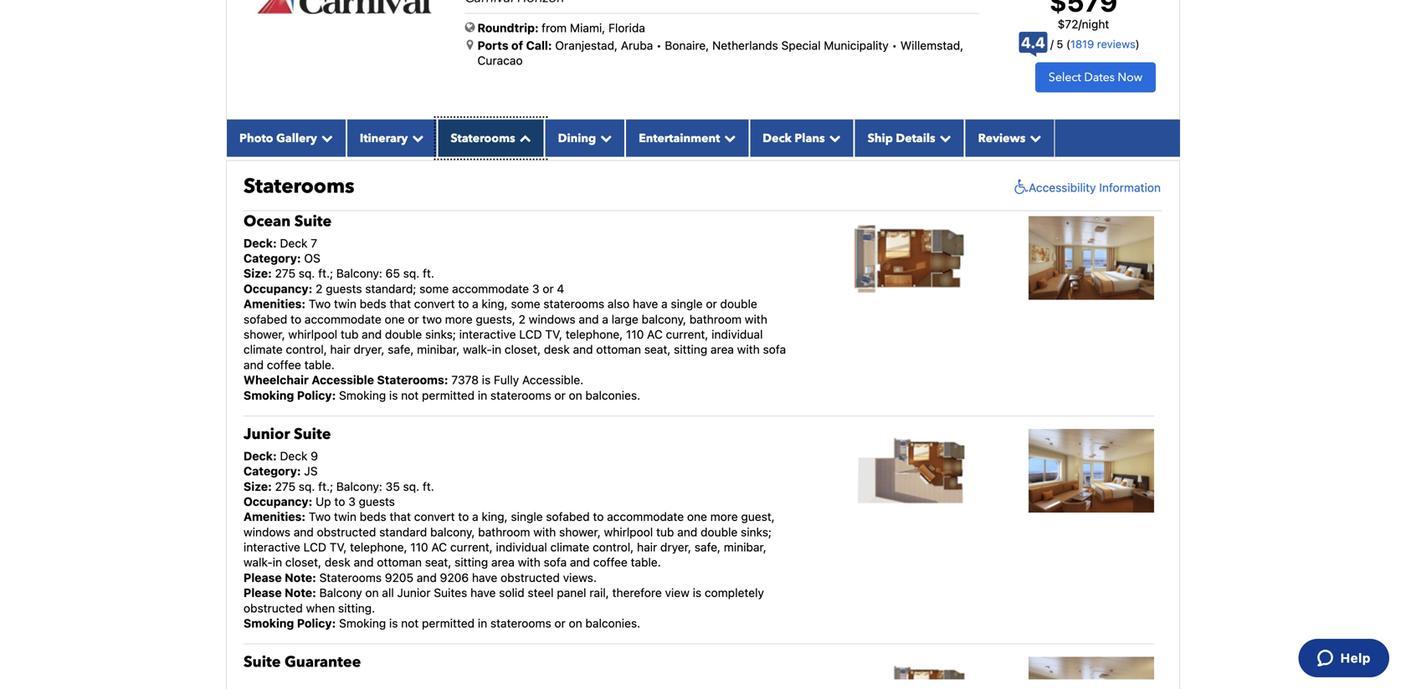 Task type: vqa. For each thing, say whether or not it's contained in the screenshot.
The Bahamas inside 3 night bahamas & perfect day freedom of the seas
no



Task type: describe. For each thing, give the bounding box(es) containing it.
chevron down image for deck plans
[[825, 132, 841, 144]]

4.4
[[1021, 34, 1045, 52]]

minibar, inside two twin beds that convert to a king, some staterooms also have a single or double sofabed to accommodate one or two more guests, 2 windows and a large balcony, bathroom with shower, whirlpool tub and double sinks; interactive lcd tv, telephone, 110 ac current, individual climate control, hair dryer, safe, minibar, walk-in closet, desk and ottoman seat, sitting area with sofa and coffee table. wheelchair accessible staterooms: 7378 is fully accessible. smoking policy: smoking is not permitted in staterooms or on balconies.
[[417, 343, 460, 357]]

two
[[422, 312, 442, 326]]

standard
[[379, 526, 427, 539]]

balcony on all junior suites have solid steel panel rail, therefore view is completely obstructed when sitting. smoking policy: smoking is not permitted in staterooms or on balconies.
[[244, 586, 764, 631]]

and up wheelchair
[[244, 358, 264, 372]]

guests inside category: os size: 275 sq. ft.; balcony: 65 sq. ft. occupancy: 2 guests standard; some accommodate 3 or 4 amenities:
[[326, 282, 362, 296]]

hair inside two twin beds that convert to a king, some staterooms also have a single or double sofabed to accommodate one or two more guests, 2 windows and a large balcony, bathroom with shower, whirlpool tub and double sinks; interactive lcd tv, telephone, 110 ac current, individual climate control, hair dryer, safe, minibar, walk-in closet, desk and ottoman seat, sitting area with sofa and coffee table. wheelchair accessible staterooms: 7378 is fully accessible. smoking policy: smoking is not permitted in staterooms or on balconies.
[[330, 343, 350, 357]]

and up balcony
[[354, 556, 374, 570]]

275 for os
[[275, 267, 296, 281]]

sitting inside two twin beds that convert to a king, some staterooms also have a single or double sofabed to accommodate one or two more guests, 2 windows and a large balcony, bathroom with shower, whirlpool tub and double sinks; interactive lcd tv, telephone, 110 ac current, individual climate control, hair dryer, safe, minibar, walk-in closet, desk and ottoman seat, sitting area with sofa and coffee table. wheelchair accessible staterooms: 7378 is fully accessible. smoking policy: smoking is not permitted in staterooms or on balconies.
[[674, 343, 707, 357]]

shower, inside the two twin beds that convert to a king, single sofabed to accommodate one more guest, windows and obstructed standard balcony, bathroom with shower, whirlpool tub and double sinks; interactive lcd tv, telephone, 110 ac current, individual climate control, hair dryer, safe, minibar, walk-in closet, desk and ottoman seat, sitting area with sofa and coffee table. please note: staterooms 9205 and 9206 have obstructed views. please note:
[[559, 526, 601, 539]]

/ for 4.4
[[1051, 38, 1054, 50]]

2 vertical spatial on
[[569, 617, 582, 631]]

desk inside the two twin beds that convert to a king, single sofabed to accommodate one more guest, windows and obstructed standard balcony, bathroom with shower, whirlpool tub and double sinks; interactive lcd tv, telephone, 110 ac current, individual climate control, hair dryer, safe, minibar, walk-in closet, desk and ottoman seat, sitting area with sofa and coffee table. please note: staterooms 9205 and 9206 have obstructed views. please note:
[[325, 556, 351, 570]]

special
[[781, 39, 821, 52]]

deck plans button
[[749, 120, 854, 157]]

tub inside two twin beds that convert to a king, some staterooms also have a single or double sofabed to accommodate one or two more guests, 2 windows and a large balcony, bathroom with shower, whirlpool tub and double sinks; interactive lcd tv, telephone, 110 ac current, individual climate control, hair dryer, safe, minibar, walk-in closet, desk and ottoman seat, sitting area with sofa and coffee table. wheelchair accessible staterooms: 7378 is fully accessible. smoking policy: smoking is not permitted in staterooms or on balconies.
[[341, 328, 359, 342]]

that for accommodate
[[390, 297, 411, 311]]

sinks; inside two twin beds that convert to a king, some staterooms also have a single or double sofabed to accommodate one or two more guests, 2 windows and a large balcony, bathroom with shower, whirlpool tub and double sinks; interactive lcd tv, telephone, 110 ac current, individual climate control, hair dryer, safe, minibar, walk-in closet, desk and ottoman seat, sitting area with sofa and coffee table. wheelchair accessible staterooms: 7378 is fully accessible. smoking policy: smoking is not permitted in staterooms or on balconies.
[[425, 328, 456, 342]]

sq. right 35
[[403, 480, 419, 494]]

5
[[1057, 38, 1063, 50]]

or inside category: os size: 275 sq. ft.; balcony: 65 sq. ft. occupancy: 2 guests standard; some accommodate 3 or 4 amenities:
[[543, 282, 554, 296]]

views.
[[563, 571, 597, 585]]

sofa inside two twin beds that convert to a king, some staterooms also have a single or double sofabed to accommodate one or two more guests, 2 windows and a large balcony, bathroom with shower, whirlpool tub and double sinks; interactive lcd tv, telephone, 110 ac current, individual climate control, hair dryer, safe, minibar, walk-in closet, desk and ottoman seat, sitting area with sofa and coffee table. wheelchair accessible staterooms: 7378 is fully accessible. smoking policy: smoking is not permitted in staterooms or on balconies.
[[763, 343, 786, 357]]

photo gallery
[[239, 130, 317, 146]]

1819
[[1071, 38, 1094, 50]]

lcd inside the two twin beds that convert to a king, single sofabed to accommodate one more guest, windows and obstructed standard balcony, bathroom with shower, whirlpool tub and double sinks; interactive lcd tv, telephone, 110 ac current, individual climate control, hair dryer, safe, minibar, walk-in closet, desk and ottoman seat, sitting area with sofa and coffee table. please note: staterooms 9205 and 9206 have obstructed views. please note:
[[304, 541, 326, 555]]

permitted inside two twin beds that convert to a king, some staterooms also have a single or double sofabed to accommodate one or two more guests, 2 windows and a large balcony, bathroom with shower, whirlpool tub and double sinks; interactive lcd tv, telephone, 110 ac current, individual climate control, hair dryer, safe, minibar, walk-in closet, desk and ottoman seat, sitting area with sofa and coffee table. wheelchair accessible staterooms: 7378 is fully accessible. smoking policy: smoking is not permitted in staterooms or on balconies.
[[422, 389, 475, 402]]

110 inside the two twin beds that convert to a king, single sofabed to accommodate one more guest, windows and obstructed standard balcony, bathroom with shower, whirlpool tub and double sinks; interactive lcd tv, telephone, 110 ac current, individual climate control, hair dryer, safe, minibar, walk-in closet, desk and ottoman seat, sitting area with sofa and coffee table. please note: staterooms 9205 and 9206 have obstructed views. please note:
[[410, 541, 428, 555]]

ports of call:
[[478, 39, 552, 52]]

deck: for junior
[[244, 449, 277, 463]]

smoking down the accessible
[[339, 389, 386, 402]]

7378
[[451, 373, 479, 387]]

walk- inside the two twin beds that convert to a king, single sofabed to accommodate one more guest, windows and obstructed standard balcony, bathroom with shower, whirlpool tub and double sinks; interactive lcd tv, telephone, 110 ac current, individual climate control, hair dryer, safe, minibar, walk-in closet, desk and ottoman seat, sitting area with sofa and coffee table. please note: staterooms 9205 and 9206 have obstructed views. please note:
[[244, 556, 273, 570]]

miami,
[[570, 21, 605, 35]]

1 vertical spatial staterooms
[[490, 389, 551, 402]]

seat, inside two twin beds that convert to a king, some staterooms also have a single or double sofabed to accommodate one or two more guests, 2 windows and a large balcony, bathroom with shower, whirlpool tub and double sinks; interactive lcd tv, telephone, 110 ac current, individual climate control, hair dryer, safe, minibar, walk-in closet, desk and ottoman seat, sitting area with sofa and coffee table. wheelchair accessible staterooms: 7378 is fully accessible. smoking policy: smoking is not permitted in staterooms or on balconies.
[[644, 343, 671, 357]]

sq. down "os"
[[299, 267, 315, 281]]

therefore
[[612, 586, 662, 600]]

panel
[[557, 586, 586, 600]]

ship
[[868, 130, 893, 146]]

oranjestad, aruba • bonaire, netherlands special municipality •
[[555, 39, 897, 52]]

js
[[304, 465, 318, 478]]

is right view
[[693, 586, 702, 600]]

accommodate inside category: os size: 275 sq. ft.; balcony: 65 sq. ft. occupancy: 2 guests standard; some accommodate 3 or 4 amenities:
[[452, 282, 529, 296]]

closet, inside the two twin beds that convert to a king, single sofabed to accommodate one more guest, windows and obstructed standard balcony, bathroom with shower, whirlpool tub and double sinks; interactive lcd tv, telephone, 110 ac current, individual climate control, hair dryer, safe, minibar, walk-in closet, desk and ottoman seat, sitting area with sofa and coffee table. please note: staterooms 9205 and 9206 have obstructed views. please note:
[[285, 556, 321, 570]]

that for standard
[[390, 510, 411, 524]]

coffee inside the two twin beds that convert to a king, single sofabed to accommodate one more guest, windows and obstructed standard balcony, bathroom with shower, whirlpool tub and double sinks; interactive lcd tv, telephone, 110 ac current, individual climate control, hair dryer, safe, minibar, walk-in closet, desk and ottoman seat, sitting area with sofa and coffee table. please note: staterooms 9205 and 9206 have obstructed views. please note:
[[593, 556, 628, 570]]

suite guarantee
[[244, 653, 361, 673]]

twin for standard
[[334, 510, 357, 524]]

is down all
[[389, 617, 398, 631]]

tv, inside two twin beds that convert to a king, some staterooms also have a single or double sofabed to accommodate one or two more guests, 2 windows and a large balcony, bathroom with shower, whirlpool tub and double sinks; interactive lcd tv, telephone, 110 ac current, individual climate control, hair dryer, safe, minibar, walk-in closet, desk and ottoman seat, sitting area with sofa and coffee table. wheelchair accessible staterooms: 7378 is fully accessible. smoking policy: smoking is not permitted in staterooms or on balconies.
[[545, 328, 563, 342]]

reviews button
[[965, 120, 1055, 157]]

photo
[[239, 130, 273, 146]]

whirlpool inside two twin beds that convert to a king, some staterooms also have a single or double sofabed to accommodate one or two more guests, 2 windows and a large balcony, bathroom with shower, whirlpool tub and double sinks; interactive lcd tv, telephone, 110 ac current, individual climate control, hair dryer, safe, minibar, walk-in closet, desk and ottoman seat, sitting area with sofa and coffee table. wheelchair accessible staterooms: 7378 is fully accessible. smoking policy: smoking is not permitted in staterooms or on balconies.
[[288, 328, 337, 342]]

closet, inside two twin beds that convert to a king, some staterooms also have a single or double sofabed to accommodate one or two more guests, 2 windows and a large balcony, bathroom with shower, whirlpool tub and double sinks; interactive lcd tv, telephone, 110 ac current, individual climate control, hair dryer, safe, minibar, walk-in closet, desk and ottoman seat, sitting area with sofa and coffee table. wheelchair accessible staterooms: 7378 is fully accessible. smoking policy: smoking is not permitted in staterooms or on balconies.
[[505, 343, 541, 357]]

cabin image for deck 7 deck on carnival horizon image
[[1029, 216, 1154, 300]]

netherlands
[[712, 39, 778, 52]]

call:
[[526, 39, 552, 52]]

have inside the two twin beds that convert to a king, single sofabed to accommodate one more guest, windows and obstructed standard balcony, bathroom with shower, whirlpool tub and double sinks; interactive lcd tv, telephone, 110 ac current, individual climate control, hair dryer, safe, minibar, walk-in closet, desk and ottoman seat, sitting area with sofa and coffee table. please note: staterooms 9205 and 9206 have obstructed views. please note:
[[472, 571, 497, 585]]

junior inside balcony on all junior suites have solid steel panel rail, therefore view is completely obstructed when sitting. smoking policy: smoking is not permitted in staterooms or on balconies.
[[397, 586, 431, 600]]

ft.; for 2
[[318, 267, 333, 281]]

9205
[[385, 571, 414, 585]]

two for obstructed
[[309, 510, 331, 524]]

ft.; for up
[[318, 480, 333, 494]]

more inside the two twin beds that convert to a king, single sofabed to accommodate one more guest, windows and obstructed standard balcony, bathroom with shower, whirlpool tub and double sinks; interactive lcd tv, telephone, 110 ac current, individual climate control, hair dryer, safe, minibar, walk-in closet, desk and ottoman seat, sitting area with sofa and coffee table. please note: staterooms 9205 and 9206 have obstructed views. please note:
[[710, 510, 738, 524]]

chevron down image for photo gallery
[[317, 132, 333, 144]]

policy: inside balcony on all junior suites have solid steel panel rail, therefore view is completely obstructed when sitting. smoking policy: smoking is not permitted in staterooms or on balconies.
[[297, 617, 336, 631]]

ottoman inside the two twin beds that convert to a king, single sofabed to accommodate one more guest, windows and obstructed standard balcony, bathroom with shower, whirlpool tub and double sinks; interactive lcd tv, telephone, 110 ac current, individual climate control, hair dryer, safe, minibar, walk-in closet, desk and ottoman seat, sitting area with sofa and coffee table. please note: staterooms 9205 and 9206 have obstructed views. please note:
[[377, 556, 422, 570]]

carnival cruise line image
[[256, 0, 436, 16]]

and down category: js size: 275 sq. ft.; balcony: 35 sq. ft. occupancy: up to 3 guests amenities:
[[294, 526, 314, 539]]

aruba
[[621, 39, 653, 52]]

1 vertical spatial staterooms
[[244, 173, 354, 200]]

all
[[382, 586, 394, 600]]

4
[[557, 282, 564, 296]]

junior suite deck: deck 9
[[244, 424, 331, 463]]

deck inside dropdown button
[[763, 130, 792, 146]]

single inside two twin beds that convert to a king, some staterooms also have a single or double sofabed to accommodate one or two more guests, 2 windows and a large balcony, bathroom with shower, whirlpool tub and double sinks; interactive lcd tv, telephone, 110 ac current, individual climate control, hair dryer, safe, minibar, walk-in closet, desk and ottoman seat, sitting area with sofa and coffee table. wheelchair accessible staterooms: 7378 is fully accessible. smoking policy: smoking is not permitted in staterooms or on balconies.
[[671, 297, 703, 311]]

and down standard;
[[362, 328, 382, 342]]

1 vertical spatial on
[[365, 586, 379, 600]]

itinerary
[[360, 130, 408, 146]]

obstructed inside balcony on all junior suites have solid steel panel rail, therefore view is completely obstructed when sitting. smoking policy: smoking is not permitted in staterooms or on balconies.
[[244, 602, 303, 616]]

whirlpool inside the two twin beds that convert to a king, single sofabed to accommodate one more guest, windows and obstructed standard balcony, bathroom with shower, whirlpool tub and double sinks; interactive lcd tv, telephone, 110 ac current, individual climate control, hair dryer, safe, minibar, walk-in closet, desk and ottoman seat, sitting area with sofa and coffee table. please note: staterooms 9205 and 9206 have obstructed views. please note:
[[604, 526, 653, 539]]

1 note: from the top
[[285, 571, 316, 585]]

safe, inside the two twin beds that convert to a king, single sofabed to accommodate one more guest, windows and obstructed standard balcony, bathroom with shower, whirlpool tub and double sinks; interactive lcd tv, telephone, 110 ac current, individual climate control, hair dryer, safe, minibar, walk-in closet, desk and ottoman seat, sitting area with sofa and coffee table. please note: staterooms 9205 and 9206 have obstructed views. please note:
[[695, 541, 721, 555]]

oranjestad,
[[555, 39, 618, 52]]

reviews
[[978, 130, 1026, 146]]

suite for junior suite
[[294, 424, 331, 445]]

information
[[1099, 181, 1161, 194]]

permitted inside balcony on all junior suites have solid steel panel rail, therefore view is completely obstructed when sitting. smoking policy: smoking is not permitted in staterooms or on balconies.
[[422, 617, 475, 631]]

desk inside two twin beds that convert to a king, some staterooms also have a single or double sofabed to accommodate one or two more guests, 2 windows and a large balcony, bathroom with shower, whirlpool tub and double sinks; interactive lcd tv, telephone, 110 ac current, individual climate control, hair dryer, safe, minibar, walk-in closet, desk and ottoman seat, sitting area with sofa and coffee table. wheelchair accessible staterooms: 7378 is fully accessible. smoking policy: smoking is not permitted in staterooms or on balconies.
[[544, 343, 570, 357]]

telephone, inside the two twin beds that convert to a king, single sofabed to accommodate one more guest, windows and obstructed standard balcony, bathroom with shower, whirlpool tub and double sinks; interactive lcd tv, telephone, 110 ac current, individual climate control, hair dryer, safe, minibar, walk-in closet, desk and ottoman seat, sitting area with sofa and coffee table. please note: staterooms 9205 and 9206 have obstructed views. please note:
[[350, 541, 407, 555]]

itinerary button
[[346, 120, 437, 157]]

wheelchair image
[[1010, 179, 1029, 196]]

smoking down wheelchair
[[244, 389, 294, 402]]

shower, inside two twin beds that convert to a king, some staterooms also have a single or double sofabed to accommodate one or two more guests, 2 windows and a large balcony, bathroom with shower, whirlpool tub and double sinks; interactive lcd tv, telephone, 110 ac current, individual climate control, hair dryer, safe, minibar, walk-in closet, desk and ottoman seat, sitting area with sofa and coffee table. wheelchair accessible staterooms: 7378 is fully accessible. smoking policy: smoking is not permitted in staterooms or on balconies.
[[244, 328, 285, 342]]

sitting inside the two twin beds that convert to a king, single sofabed to accommodate one more guest, windows and obstructed standard balcony, bathroom with shower, whirlpool tub and double sinks; interactive lcd tv, telephone, 110 ac current, individual climate control, hair dryer, safe, minibar, walk-in closet, desk and ottoman seat, sitting area with sofa and coffee table. please note: staterooms 9205 and 9206 have obstructed views. please note:
[[455, 556, 488, 570]]

is left fully
[[482, 373, 491, 387]]

telephone, inside two twin beds that convert to a king, some staterooms also have a single or double sofabed to accommodate one or two more guests, 2 windows and a large balcony, bathroom with shower, whirlpool tub and double sinks; interactive lcd tv, telephone, 110 ac current, individual climate control, hair dryer, safe, minibar, walk-in closet, desk and ottoman seat, sitting area with sofa and coffee table. wheelchair accessible staterooms: 7378 is fully accessible. smoking policy: smoking is not permitted in staterooms or on balconies.
[[566, 328, 623, 342]]

current, inside the two twin beds that convert to a king, single sofabed to accommodate one more guest, windows and obstructed standard balcony, bathroom with shower, whirlpool tub and double sinks; interactive lcd tv, telephone, 110 ac current, individual climate control, hair dryer, safe, minibar, walk-in closet, desk and ottoman seat, sitting area with sofa and coffee table. please note: staterooms 9205 and 9206 have obstructed views. please note:
[[450, 541, 493, 555]]

select
[[1049, 69, 1081, 85]]

seat, inside the two twin beds that convert to a king, single sofabed to accommodate one more guest, windows and obstructed standard balcony, bathroom with shower, whirlpool tub and double sinks; interactive lcd tv, telephone, 110 ac current, individual climate control, hair dryer, safe, minibar, walk-in closet, desk and ottoman seat, sitting area with sofa and coffee table. please note: staterooms 9205 and 9206 have obstructed views. please note:
[[425, 556, 451, 570]]

balcony, inside two twin beds that convert to a king, some staterooms also have a single or double sofabed to accommodate one or two more guests, 2 windows and a large balcony, bathroom with shower, whirlpool tub and double sinks; interactive lcd tv, telephone, 110 ac current, individual climate control, hair dryer, safe, minibar, walk-in closet, desk and ottoman seat, sitting area with sofa and coffee table. wheelchair accessible staterooms: 7378 is fully accessible. smoking policy: smoking is not permitted in staterooms or on balconies.
[[642, 312, 686, 326]]

/ for $72
[[1079, 17, 1082, 31]]

accessible.
[[522, 373, 584, 387]]

sinks; inside the two twin beds that convert to a king, single sofabed to accommodate one more guest, windows and obstructed standard balcony, bathroom with shower, whirlpool tub and double sinks; interactive lcd tv, telephone, 110 ac current, individual climate control, hair dryer, safe, minibar, walk-in closet, desk and ottoman seat, sitting area with sofa and coffee table. please note: staterooms 9205 and 9206 have obstructed views. please note:
[[741, 526, 772, 539]]

accommodate inside two twin beds that convert to a king, some staterooms also have a single or double sofabed to accommodate one or two more guests, 2 windows and a large balcony, bathroom with shower, whirlpool tub and double sinks; interactive lcd tv, telephone, 110 ac current, individual climate control, hair dryer, safe, minibar, walk-in closet, desk and ottoman seat, sitting area with sofa and coffee table. wheelchair accessible staterooms: 7378 is fully accessible. smoking policy: smoking is not permitted in staterooms or on balconies.
[[305, 312, 382, 326]]

map marker image
[[467, 39, 473, 51]]

not inside two twin beds that convert to a king, some staterooms also have a single or double sofabed to accommodate one or two more guests, 2 windows and a large balcony, bathroom with shower, whirlpool tub and double sinks; interactive lcd tv, telephone, 110 ac current, individual climate control, hair dryer, safe, minibar, walk-in closet, desk and ottoman seat, sitting area with sofa and coffee table. wheelchair accessible staterooms: 7378 is fully accessible. smoking policy: smoking is not permitted in staterooms or on balconies.
[[401, 389, 419, 402]]

and up view
[[677, 526, 697, 539]]

up
[[316, 495, 331, 509]]

roundtrip:
[[478, 21, 539, 35]]

guarantee
[[285, 653, 361, 673]]

guests,
[[476, 312, 515, 326]]

interactive inside the two twin beds that convert to a king, single sofabed to accommodate one more guest, windows and obstructed standard balcony, bathroom with shower, whirlpool tub and double sinks; interactive lcd tv, telephone, 110 ac current, individual climate control, hair dryer, safe, minibar, walk-in closet, desk and ottoman seat, sitting area with sofa and coffee table. please note: staterooms 9205 and 9206 have obstructed views. please note:
[[244, 541, 300, 555]]

in inside balcony on all junior suites have solid steel panel rail, therefore view is completely obstructed when sitting. smoking policy: smoking is not permitted in staterooms or on balconies.
[[478, 617, 487, 631]]

staterooms inside dropdown button
[[451, 130, 515, 146]]

bonaire,
[[665, 39, 709, 52]]

dryer, inside two twin beds that convert to a king, some staterooms also have a single or double sofabed to accommodate one or two more guests, 2 windows and a large balcony, bathroom with shower, whirlpool tub and double sinks; interactive lcd tv, telephone, 110 ac current, individual climate control, hair dryer, safe, minibar, walk-in closet, desk and ottoman seat, sitting area with sofa and coffee table. wheelchair accessible staterooms: 7378 is fully accessible. smoking policy: smoking is not permitted in staterooms or on balconies.
[[354, 343, 385, 357]]

balcony
[[319, 586, 362, 600]]

accessibility information link
[[1010, 179, 1161, 196]]

completely
[[705, 586, 764, 600]]

table. inside two twin beds that convert to a king, some staterooms also have a single or double sofabed to accommodate one or two more guests, 2 windows and a large balcony, bathroom with shower, whirlpool tub and double sinks; interactive lcd tv, telephone, 110 ac current, individual climate control, hair dryer, safe, minibar, walk-in closet, desk and ottoman seat, sitting area with sofa and coffee table. wheelchair accessible staterooms: 7378 is fully accessible. smoking policy: smoking is not permitted in staterooms or on balconies.
[[304, 358, 335, 372]]

dryer, inside the two twin beds that convert to a king, single sofabed to accommodate one more guest, windows and obstructed standard balcony, bathroom with shower, whirlpool tub and double sinks; interactive lcd tv, telephone, 110 ac current, individual climate control, hair dryer, safe, minibar, walk-in closet, desk and ottoman seat, sitting area with sofa and coffee table. please note: staterooms 9205 and 9206 have obstructed views. please note:
[[660, 541, 691, 555]]

sofabed inside the two twin beds that convert to a king, single sofabed to accommodate one more guest, windows and obstructed standard balcony, bathroom with shower, whirlpool tub and double sinks; interactive lcd tv, telephone, 110 ac current, individual climate control, hair dryer, safe, minibar, walk-in closet, desk and ottoman seat, sitting area with sofa and coffee table. please note: staterooms 9205 and 9206 have obstructed views. please note:
[[546, 510, 590, 524]]

individual inside the two twin beds that convert to a king, single sofabed to accommodate one more guest, windows and obstructed standard balcony, bathroom with shower, whirlpool tub and double sinks; interactive lcd tv, telephone, 110 ac current, individual climate control, hair dryer, safe, minibar, walk-in closet, desk and ottoman seat, sitting area with sofa and coffee table. please note: staterooms 9205 and 9206 have obstructed views. please note:
[[496, 541, 547, 555]]

deck: for ocean
[[244, 236, 277, 250]]

select          dates now
[[1049, 69, 1143, 85]]

2 • from the left
[[892, 39, 897, 52]]

walk- inside two twin beds that convert to a king, some staterooms also have a single or double sofabed to accommodate one or two more guests, 2 windows and a large balcony, bathroom with shower, whirlpool tub and double sinks; interactive lcd tv, telephone, 110 ac current, individual climate control, hair dryer, safe, minibar, walk-in closet, desk and ottoman seat, sitting area with sofa and coffee table. wheelchair accessible staterooms: 7378 is fully accessible. smoking policy: smoking is not permitted in staterooms or on balconies.
[[463, 343, 492, 357]]

dining button
[[545, 120, 625, 157]]

accessibility
[[1029, 181, 1096, 194]]

9
[[311, 449, 318, 463]]

entertainment
[[639, 130, 720, 146]]

1 horizontal spatial obstructed
[[317, 526, 376, 539]]

reviews
[[1097, 38, 1136, 50]]

some inside two twin beds that convert to a king, some staterooms also have a single or double sofabed to accommodate one or two more guests, 2 windows and a large balcony, bathroom with shower, whirlpool tub and double sinks; interactive lcd tv, telephone, 110 ac current, individual climate control, hair dryer, safe, minibar, walk-in closet, desk and ottoman seat, sitting area with sofa and coffee table. wheelchair accessible staterooms: 7378 is fully accessible. smoking policy: smoking is not permitted in staterooms or on balconies.
[[511, 297, 540, 311]]

cabin image for  deck on carnival horizon image
[[1029, 658, 1154, 690]]

0 vertical spatial double
[[720, 297, 757, 311]]

junior inside junior suite deck: deck 9
[[244, 424, 290, 445]]

balconies. inside two twin beds that convert to a king, some staterooms also have a single or double sofabed to accommodate one or two more guests, 2 windows and a large balcony, bathroom with shower, whirlpool tub and double sinks; interactive lcd tv, telephone, 110 ac current, individual climate control, hair dryer, safe, minibar, walk-in closet, desk and ottoman seat, sitting area with sofa and coffee table. wheelchair accessible staterooms: 7378 is fully accessible. smoking policy: smoking is not permitted in staterooms or on balconies.
[[586, 389, 640, 402]]

ports
[[478, 39, 509, 52]]

standard;
[[365, 282, 416, 296]]

bathroom inside two twin beds that convert to a king, some staterooms also have a single or double sofabed to accommodate one or two more guests, 2 windows and a large balcony, bathroom with shower, whirlpool tub and double sinks; interactive lcd tv, telephone, 110 ac current, individual climate control, hair dryer, safe, minibar, walk-in closet, desk and ottoman seat, sitting area with sofa and coffee table. wheelchair accessible staterooms: 7378 is fully accessible. smoking policy: smoking is not permitted in staterooms or on balconies.
[[690, 312, 742, 326]]

have inside two twin beds that convert to a king, some staterooms also have a single or double sofabed to accommodate one or two more guests, 2 windows and a large balcony, bathroom with shower, whirlpool tub and double sinks; interactive lcd tv, telephone, 110 ac current, individual climate control, hair dryer, safe, minibar, walk-in closet, desk and ottoman seat, sitting area with sofa and coffee table. wheelchair accessible staterooms: 7378 is fully accessible. smoking policy: smoking is not permitted in staterooms or on balconies.
[[633, 297, 658, 311]]

)
[[1136, 38, 1140, 50]]

details
[[896, 130, 936, 146]]

ft. for some
[[423, 267, 434, 281]]

accommodate inside the two twin beds that convert to a king, single sofabed to accommodate one more guest, windows and obstructed standard balcony, bathroom with shower, whirlpool tub and double sinks; interactive lcd tv, telephone, 110 ac current, individual climate control, hair dryer, safe, minibar, walk-in closet, desk and ottoman seat, sitting area with sofa and coffee table. please note: staterooms 9205 and 9206 have obstructed views. please note:
[[607, 510, 684, 524]]

rail,
[[590, 586, 609, 600]]

beds for accommodate
[[360, 297, 386, 311]]

curacao
[[478, 54, 523, 68]]

florida
[[609, 21, 645, 35]]

of
[[511, 39, 523, 52]]

king, for some
[[482, 297, 508, 311]]

ac inside two twin beds that convert to a king, some staterooms also have a single or double sofabed to accommodate one or two more guests, 2 windows and a large balcony, bathroom with shower, whirlpool tub and double sinks; interactive lcd tv, telephone, 110 ac current, individual climate control, hair dryer, safe, minibar, walk-in closet, desk and ottoman seat, sitting area with sofa and coffee table. wheelchair accessible staterooms: 7378 is fully accessible. smoking policy: smoking is not permitted in staterooms or on balconies.
[[647, 328, 663, 342]]

convert for balcony,
[[414, 510, 455, 524]]

interactive inside two twin beds that convert to a king, some staterooms also have a single or double sofabed to accommodate one or two more guests, 2 windows and a large balcony, bathroom with shower, whirlpool tub and double sinks; interactive lcd tv, telephone, 110 ac current, individual climate control, hair dryer, safe, minibar, walk-in closet, desk and ottoman seat, sitting area with sofa and coffee table. wheelchair accessible staterooms: 7378 is fully accessible. smoking policy: smoking is not permitted in staterooms or on balconies.
[[459, 328, 516, 342]]

large
[[612, 312, 639, 326]]

guests inside category: js size: 275 sq. ft.; balcony: 35 sq. ft. occupancy: up to 3 guests amenities:
[[359, 495, 395, 509]]

windows inside two twin beds that convert to a king, some staterooms also have a single or double sofabed to accommodate one or two more guests, 2 windows and a large balcony, bathroom with shower, whirlpool tub and double sinks; interactive lcd tv, telephone, 110 ac current, individual climate control, hair dryer, safe, minibar, walk-in closet, desk and ottoman seat, sitting area with sofa and coffee table. wheelchair accessible staterooms: 7378 is fully accessible. smoking policy: smoking is not permitted in staterooms or on balconies.
[[529, 312, 576, 326]]

king, for single
[[482, 510, 508, 524]]

ac inside the two twin beds that convert to a king, single sofabed to accommodate one more guest, windows and obstructed standard balcony, bathroom with shower, whirlpool tub and double sinks; interactive lcd tv, telephone, 110 ac current, individual climate control, hair dryer, safe, minibar, walk-in closet, desk and ottoman seat, sitting area with sofa and coffee table. please note: staterooms 9205 and 9206 have obstructed views. please note:
[[431, 541, 447, 555]]

1819 reviews link
[[1071, 38, 1136, 50]]

ocean suite deck: deck 7
[[244, 211, 332, 250]]

select          dates now link
[[1035, 62, 1156, 93]]

65
[[386, 267, 400, 281]]

bathroom inside the two twin beds that convert to a king, single sofabed to accommodate one more guest, windows and obstructed standard balcony, bathroom with shower, whirlpool tub and double sinks; interactive lcd tv, telephone, 110 ac current, individual climate control, hair dryer, safe, minibar, walk-in closet, desk and ottoman seat, sitting area with sofa and coffee table. please note: staterooms 9205 and 9206 have obstructed views. please note:
[[478, 526, 530, 539]]

current, inside two twin beds that convert to a king, some staterooms also have a single or double sofabed to accommodate one or two more guests, 2 windows and a large balcony, bathroom with shower, whirlpool tub and double sinks; interactive lcd tv, telephone, 110 ac current, individual climate control, hair dryer, safe, minibar, walk-in closet, desk and ottoman seat, sitting area with sofa and coffee table. wheelchair accessible staterooms: 7378 is fully accessible. smoking policy: smoking is not permitted in staterooms or on balconies.
[[666, 328, 708, 342]]

balcony, inside the two twin beds that convert to a king, single sofabed to accommodate one more guest, windows and obstructed standard balcony, bathroom with shower, whirlpool tub and double sinks; interactive lcd tv, telephone, 110 ac current, individual climate control, hair dryer, safe, minibar, walk-in closet, desk and ottoman seat, sitting area with sofa and coffee table. please note: staterooms 9205 and 9206 have obstructed views. please note:
[[430, 526, 475, 539]]

and up accessible.
[[573, 343, 593, 357]]

2 note: from the top
[[285, 586, 316, 600]]

staterooms:
[[377, 373, 448, 387]]

ocean
[[244, 211, 291, 232]]

ship details
[[868, 130, 936, 146]]

table. inside the two twin beds that convert to a king, single sofabed to accommodate one more guest, windows and obstructed standard balcony, bathroom with shower, whirlpool tub and double sinks; interactive lcd tv, telephone, 110 ac current, individual climate control, hair dryer, safe, minibar, walk-in closet, desk and ottoman seat, sitting area with sofa and coffee table. please note: staterooms 9205 and 9206 have obstructed views. please note:
[[631, 556, 661, 570]]

coffee inside two twin beds that convert to a king, some staterooms also have a single or double sofabed to accommodate one or two more guests, 2 windows and a large balcony, bathroom with shower, whirlpool tub and double sinks; interactive lcd tv, telephone, 110 ac current, individual climate control, hair dryer, safe, minibar, walk-in closet, desk and ottoman seat, sitting area with sofa and coffee table. wheelchair accessible staterooms: 7378 is fully accessible. smoking policy: smoking is not permitted in staterooms or on balconies.
[[267, 358, 301, 372]]

convert for one
[[414, 297, 455, 311]]

7
[[311, 236, 317, 250]]

9206
[[440, 571, 469, 585]]

deck plans
[[763, 130, 825, 146]]

size: for category: os size: 275 sq. ft.; balcony: 65 sq. ft. occupancy: 2 guests standard; some accommodate 3 or 4 amenities:
[[244, 267, 272, 281]]

double inside the two twin beds that convert to a king, single sofabed to accommodate one more guest, windows and obstructed standard balcony, bathroom with shower, whirlpool tub and double sinks; interactive lcd tv, telephone, 110 ac current, individual climate control, hair dryer, safe, minibar, walk-in closet, desk and ottoman seat, sitting area with sofa and coffee table. please note: staterooms 9205 and 9206 have obstructed views. please note:
[[701, 526, 738, 539]]

smoking up suite guarantee
[[244, 617, 294, 631]]

wheelchair
[[244, 373, 309, 387]]

chevron down image for entertainment
[[720, 132, 736, 144]]

staterooms main content
[[218, 0, 1189, 690]]

1 vertical spatial obstructed
[[501, 571, 560, 585]]



Task type: locate. For each thing, give the bounding box(es) containing it.
•
[[656, 39, 662, 52], [892, 39, 897, 52]]

convert inside the two twin beds that convert to a king, single sofabed to accommodate one more guest, windows and obstructed standard balcony, bathroom with shower, whirlpool tub and double sinks; interactive lcd tv, telephone, 110 ac current, individual climate control, hair dryer, safe, minibar, walk-in closet, desk and ottoman seat, sitting area with sofa and coffee table. please note: staterooms 9205 and 9206 have obstructed views. please note:
[[414, 510, 455, 524]]

night
[[1082, 17, 1109, 31]]

king,
[[482, 297, 508, 311], [482, 510, 508, 524]]

coffee
[[267, 358, 301, 372], [593, 556, 628, 570]]

0 horizontal spatial climate
[[244, 343, 283, 357]]

on
[[569, 389, 582, 402], [365, 586, 379, 600], [569, 617, 582, 631]]

willemstad,
[[901, 39, 964, 52]]

chevron down image inside deck plans dropdown button
[[825, 132, 841, 144]]

from
[[542, 21, 567, 35]]

balcony: left 65
[[336, 267, 382, 281]]

beds up standard
[[360, 510, 386, 524]]

2 chevron down image from the left
[[720, 132, 736, 144]]

now
[[1118, 69, 1143, 85]]

1 not from the top
[[401, 389, 419, 402]]

single right also
[[671, 297, 703, 311]]

chevron down image inside the ship details dropdown button
[[936, 132, 951, 144]]

fully
[[494, 373, 519, 387]]

0 vertical spatial ac
[[647, 328, 663, 342]]

1 vertical spatial individual
[[496, 541, 547, 555]]

0 horizontal spatial 2
[[316, 282, 323, 296]]

deck inside junior suite deck: deck 9
[[280, 449, 308, 463]]

2 not from the top
[[401, 617, 419, 631]]

1 275 from the top
[[275, 267, 296, 281]]

sinks; down two
[[425, 328, 456, 342]]

0 vertical spatial amenities:
[[244, 297, 306, 311]]

chevron down image up wheelchair 'image'
[[1026, 132, 1042, 144]]

275
[[275, 267, 296, 281], [275, 480, 296, 494]]

0 horizontal spatial telephone,
[[350, 541, 407, 555]]

obstructed up steel
[[501, 571, 560, 585]]

1 vertical spatial bathroom
[[478, 526, 530, 539]]

275 for js
[[275, 480, 296, 494]]

1 vertical spatial telephone,
[[350, 541, 407, 555]]

$72
[[1058, 17, 1079, 31]]

to
[[458, 297, 469, 311], [291, 312, 301, 326], [334, 495, 345, 509], [458, 510, 469, 524], [593, 510, 604, 524]]

chevron down image
[[317, 132, 333, 144], [408, 132, 424, 144], [825, 132, 841, 144]]

2 king, from the top
[[482, 510, 508, 524]]

275 down ocean suite deck: deck 7
[[275, 267, 296, 281]]

4 chevron down image from the left
[[1026, 132, 1042, 144]]

sq. right 65
[[403, 267, 420, 281]]

twin inside the two twin beds that convert to a king, single sofabed to accommodate one more guest, windows and obstructed standard balcony, bathroom with shower, whirlpool tub and double sinks; interactive lcd tv, telephone, 110 ac current, individual climate control, hair dryer, safe, minibar, walk-in closet, desk and ottoman seat, sitting area with sofa and coffee table. please note: staterooms 9205 and 9206 have obstructed views. please note:
[[334, 510, 357, 524]]

bathroom
[[690, 312, 742, 326], [478, 526, 530, 539]]

amenities: inside category: os size: 275 sq. ft.; balcony: 65 sq. ft. occupancy: 2 guests standard; some accommodate 3 or 4 amenities:
[[244, 297, 306, 311]]

1 ft.; from the top
[[318, 267, 333, 281]]

1 vertical spatial accommodate
[[305, 312, 382, 326]]

some up two
[[420, 282, 449, 296]]

275 inside category: js size: 275 sq. ft.; balcony: 35 sq. ft. occupancy: up to 3 guests amenities:
[[275, 480, 296, 494]]

balcony: inside category: os size: 275 sq. ft.; balcony: 65 sq. ft. occupancy: 2 guests standard; some accommodate 3 or 4 amenities:
[[336, 267, 382, 281]]

one inside the two twin beds that convert to a king, single sofabed to accommodate one more guest, windows and obstructed standard balcony, bathroom with shower, whirlpool tub and double sinks; interactive lcd tv, telephone, 110 ac current, individual climate control, hair dryer, safe, minibar, walk-in closet, desk and ottoman seat, sitting area with sofa and coffee table. please note: staterooms 9205 and 9206 have obstructed views. please note:
[[687, 510, 707, 524]]

chevron down image left the staterooms dropdown button
[[408, 132, 424, 144]]

table. up therefore
[[631, 556, 661, 570]]

junior down wheelchair
[[244, 424, 290, 445]]

staterooms up balcony
[[319, 571, 382, 585]]

suite
[[294, 211, 332, 232], [294, 424, 331, 445], [244, 653, 281, 673]]

0 vertical spatial table.
[[304, 358, 335, 372]]

2 permitted from the top
[[422, 617, 475, 631]]

0 vertical spatial ottoman
[[596, 343, 641, 357]]

hair up therefore
[[637, 541, 657, 555]]

staterooms button
[[437, 120, 545, 157]]

110
[[626, 328, 644, 342], [410, 541, 428, 555]]

staterooms
[[451, 130, 515, 146], [244, 173, 354, 200], [319, 571, 382, 585]]

1 vertical spatial double
[[385, 328, 422, 342]]

two down up
[[309, 510, 331, 524]]

two inside two twin beds that convert to a king, some staterooms also have a single or double sofabed to accommodate one or two more guests, 2 windows and a large balcony, bathroom with shower, whirlpool tub and double sinks; interactive lcd tv, telephone, 110 ac current, individual climate control, hair dryer, safe, minibar, walk-in closet, desk and ottoman seat, sitting area with sofa and coffee table. wheelchair accessible staterooms: 7378 is fully accessible. smoking policy: smoking is not permitted in staterooms or on balconies.
[[309, 297, 331, 311]]

smoking down 'sitting.'
[[339, 617, 386, 631]]

minibar, inside the two twin beds that convert to a king, single sofabed to accommodate one more guest, windows and obstructed standard balcony, bathroom with shower, whirlpool tub and double sinks; interactive lcd tv, telephone, 110 ac current, individual climate control, hair dryer, safe, minibar, walk-in closet, desk and ottoman seat, sitting area with sofa and coffee table. please note: staterooms 9205 and 9206 have obstructed views. please note:
[[724, 541, 767, 555]]

balcony: for standard;
[[336, 267, 382, 281]]

chevron down image inside itinerary dropdown button
[[408, 132, 424, 144]]

1 vertical spatial area
[[491, 556, 515, 570]]

1 chevron down image from the left
[[317, 132, 333, 144]]

one down standard;
[[385, 312, 405, 326]]

2 chevron down image from the left
[[408, 132, 424, 144]]

1 vertical spatial convert
[[414, 510, 455, 524]]

1 horizontal spatial control,
[[593, 541, 634, 555]]

1 vertical spatial coffee
[[593, 556, 628, 570]]

windows down category: js size: 275 sq. ft.; balcony: 35 sq. ft. occupancy: up to 3 guests amenities:
[[244, 526, 290, 539]]

4.4 / 5 ( 1819 reviews )
[[1021, 34, 1140, 52]]

ottoman inside two twin beds that convert to a king, some staterooms also have a single or double sofabed to accommodate one or two more guests, 2 windows and a large balcony, bathroom with shower, whirlpool tub and double sinks; interactive lcd tv, telephone, 110 ac current, individual climate control, hair dryer, safe, minibar, walk-in closet, desk and ottoman seat, sitting area with sofa and coffee table. wheelchair accessible staterooms: 7378 is fully accessible. smoking policy: smoking is not permitted in staterooms or on balconies.
[[596, 343, 641, 357]]

twin for accommodate
[[334, 297, 357, 311]]

0 vertical spatial guests
[[326, 282, 362, 296]]

area inside two twin beds that convert to a king, some staterooms also have a single or double sofabed to accommodate one or two more guests, 2 windows and a large balcony, bathroom with shower, whirlpool tub and double sinks; interactive lcd tv, telephone, 110 ac current, individual climate control, hair dryer, safe, minibar, walk-in closet, desk and ottoman seat, sitting area with sofa and coffee table. wheelchair accessible staterooms: 7378 is fully accessible. smoking policy: smoking is not permitted in staterooms or on balconies.
[[711, 343, 734, 357]]

1 vertical spatial whirlpool
[[604, 526, 653, 539]]

climate up views.
[[550, 541, 589, 555]]

dryer, up the accessible
[[354, 343, 385, 357]]

1 vertical spatial policy:
[[297, 617, 336, 631]]

tv, inside the two twin beds that convert to a king, single sofabed to accommodate one more guest, windows and obstructed standard balcony, bathroom with shower, whirlpool tub and double sinks; interactive lcd tv, telephone, 110 ac current, individual climate control, hair dryer, safe, minibar, walk-in closet, desk and ottoman seat, sitting area with sofa and coffee table. please note: staterooms 9205 and 9206 have obstructed views. please note:
[[330, 541, 347, 555]]

1 balcony: from the top
[[336, 267, 382, 281]]

sitting.
[[338, 602, 375, 616]]

1 vertical spatial safe,
[[695, 541, 721, 555]]

hair up the accessible
[[330, 343, 350, 357]]

0 horizontal spatial walk-
[[244, 556, 273, 570]]

on inside two twin beds that convert to a king, some staterooms also have a single or double sofabed to accommodate one or two more guests, 2 windows and a large balcony, bathroom with shower, whirlpool tub and double sinks; interactive lcd tv, telephone, 110 ac current, individual climate control, hair dryer, safe, minibar, walk-in closet, desk and ottoman seat, sitting area with sofa and coffee table. wheelchair accessible staterooms: 7378 is fully accessible. smoking policy: smoking is not permitted in staterooms or on balconies.
[[569, 389, 582, 402]]

also
[[608, 297, 630, 311]]

3 chevron down image from the left
[[936, 132, 951, 144]]

chevron down image for dining
[[596, 132, 612, 144]]

climate inside two twin beds that convert to a king, some staterooms also have a single or double sofabed to accommodate one or two more guests, 2 windows and a large balcony, bathroom with shower, whirlpool tub and double sinks; interactive lcd tv, telephone, 110 ac current, individual climate control, hair dryer, safe, minibar, walk-in closet, desk and ottoman seat, sitting area with sofa and coffee table. wheelchair accessible staterooms: 7378 is fully accessible. smoking policy: smoking is not permitted in staterooms or on balconies.
[[244, 343, 283, 357]]

ft.;
[[318, 267, 333, 281], [318, 480, 333, 494]]

1 horizontal spatial single
[[671, 297, 703, 311]]

balconies. down rail,
[[586, 617, 640, 631]]

size: inside category: js size: 275 sq. ft.; balcony: 35 sq. ft. occupancy: up to 3 guests amenities:
[[244, 480, 272, 494]]

suite for ocean suite
[[294, 211, 332, 232]]

1 vertical spatial 275
[[275, 480, 296, 494]]

more left guest,
[[710, 510, 738, 524]]

1 vertical spatial control,
[[593, 541, 634, 555]]

climate up wheelchair
[[244, 343, 283, 357]]

sinks; down guest,
[[741, 526, 772, 539]]

0 horizontal spatial windows
[[244, 526, 290, 539]]

0 vertical spatial two
[[309, 297, 331, 311]]

0 vertical spatial balconies.
[[586, 389, 640, 402]]

hair
[[330, 343, 350, 357], [637, 541, 657, 555]]

0 vertical spatial have
[[633, 297, 658, 311]]

0 horizontal spatial desk
[[325, 556, 351, 570]]

1 horizontal spatial tub
[[656, 526, 674, 539]]

0 horizontal spatial seat,
[[425, 556, 451, 570]]

1 vertical spatial twin
[[334, 510, 357, 524]]

individual inside two twin beds that convert to a king, some staterooms also have a single or double sofabed to accommodate one or two more guests, 2 windows and a large balcony, bathroom with shower, whirlpool tub and double sinks; interactive lcd tv, telephone, 110 ac current, individual climate control, hair dryer, safe, minibar, walk-in closet, desk and ottoman seat, sitting area with sofa and coffee table. wheelchair accessible staterooms: 7378 is fully accessible. smoking policy: smoking is not permitted in staterooms or on balconies.
[[712, 328, 763, 342]]

and left large
[[579, 312, 599, 326]]

ac
[[647, 328, 663, 342], [431, 541, 447, 555]]

ft. for guests
[[423, 480, 434, 494]]

sofa
[[763, 343, 786, 357], [544, 556, 567, 570]]

ottoman up 9205
[[377, 556, 422, 570]]

2 deck: from the top
[[244, 449, 277, 463]]

2 please from the top
[[244, 586, 282, 600]]

occupancy: for os
[[244, 282, 312, 296]]

1 category: from the top
[[244, 252, 301, 265]]

sofabed inside two twin beds that convert to a king, some staterooms also have a single or double sofabed to accommodate one or two more guests, 2 windows and a large balcony, bathroom with shower, whirlpool tub and double sinks; interactive lcd tv, telephone, 110 ac current, individual climate control, hair dryer, safe, minibar, walk-in closet, desk and ottoman seat, sitting area with sofa and coffee table. wheelchair accessible staterooms: 7378 is fully accessible. smoking policy: smoking is not permitted in staterooms or on balconies.
[[244, 312, 287, 326]]

0 vertical spatial deck
[[763, 130, 792, 146]]

1 horizontal spatial •
[[892, 39, 897, 52]]

2 ft.; from the top
[[318, 480, 333, 494]]

0 horizontal spatial lcd
[[304, 541, 326, 555]]

1 vertical spatial hair
[[637, 541, 657, 555]]

sq.
[[299, 267, 315, 281], [403, 267, 420, 281], [299, 480, 315, 494], [403, 480, 419, 494]]

1 occupancy: from the top
[[244, 282, 312, 296]]

with
[[745, 312, 767, 326], [737, 343, 760, 357], [533, 526, 556, 539], [518, 556, 541, 570]]

king, inside two twin beds that convert to a king, some staterooms also have a single or double sofabed to accommodate one or two more guests, 2 windows and a large balcony, bathroom with shower, whirlpool tub and double sinks; interactive lcd tv, telephone, 110 ac current, individual climate control, hair dryer, safe, minibar, walk-in closet, desk and ottoman seat, sitting area with sofa and coffee table. wheelchair accessible staterooms: 7378 is fully accessible. smoking policy: smoking is not permitted in staterooms or on balconies.
[[482, 297, 508, 311]]

is down the staterooms:
[[389, 389, 398, 402]]

telephone,
[[566, 328, 623, 342], [350, 541, 407, 555]]

category: for category: js size: 275 sq. ft.; balcony: 35 sq. ft. occupancy: up to 3 guests amenities:
[[244, 465, 301, 478]]

municipality
[[824, 39, 889, 52]]

when
[[306, 602, 335, 616]]

chevron down image inside dining "dropdown button"
[[596, 132, 612, 144]]

category: down junior suite deck: deck 9 at the left of the page
[[244, 465, 301, 478]]

suite left the guarantee
[[244, 653, 281, 673]]

staterooms down 4
[[544, 297, 604, 311]]

2 convert from the top
[[414, 510, 455, 524]]

2 right guests,
[[519, 312, 526, 326]]

1 vertical spatial balcony:
[[336, 480, 382, 494]]

1 vertical spatial climate
[[550, 541, 589, 555]]

occupancy: for js
[[244, 495, 312, 509]]

gallery
[[276, 130, 317, 146]]

0 vertical spatial windows
[[529, 312, 576, 326]]

1 vertical spatial some
[[511, 297, 540, 311]]

2 horizontal spatial chevron down image
[[825, 132, 841, 144]]

2 balcony: from the top
[[336, 480, 382, 494]]

deck left 7
[[280, 236, 308, 250]]

ft.; inside category: js size: 275 sq. ft.; balcony: 35 sq. ft. occupancy: up to 3 guests amenities:
[[318, 480, 333, 494]]

275 inside category: os size: 275 sq. ft.; balcony: 65 sq. ft. occupancy: 2 guests standard; some accommodate 3 or 4 amenities:
[[275, 267, 296, 281]]

that
[[390, 297, 411, 311], [390, 510, 411, 524]]

tub inside the two twin beds that convert to a king, single sofabed to accommodate one more guest, windows and obstructed standard balcony, bathroom with shower, whirlpool tub and double sinks; interactive lcd tv, telephone, 110 ac current, individual climate control, hair dryer, safe, minibar, walk-in closet, desk and ottoman seat, sitting area with sofa and coffee table. please note: staterooms 9205 and 9206 have obstructed views. please note:
[[656, 526, 674, 539]]

1 vertical spatial ft.;
[[318, 480, 333, 494]]

globe image
[[465, 21, 475, 33]]

2 inside category: os size: 275 sq. ft.; balcony: 65 sq. ft. occupancy: 2 guests standard; some accommodate 3 or 4 amenities:
[[316, 282, 323, 296]]

telephone, down standard
[[350, 541, 407, 555]]

two twin beds that convert to a king, some staterooms also have a single or double sofabed to accommodate one or two more guests, 2 windows and a large balcony, bathroom with shower, whirlpool tub and double sinks; interactive lcd tv, telephone, 110 ac current, individual climate control, hair dryer, safe, minibar, walk-in closet, desk and ottoman seat, sitting area with sofa and coffee table. wheelchair accessible staterooms: 7378 is fully accessible. smoking policy: smoking is not permitted in staterooms or on balconies.
[[244, 297, 786, 402]]

1 balconies. from the top
[[586, 389, 640, 402]]

0 vertical spatial that
[[390, 297, 411, 311]]

safe, up completely
[[695, 541, 721, 555]]

dates
[[1084, 69, 1115, 85]]

1 please from the top
[[244, 571, 282, 585]]

1 beds from the top
[[360, 297, 386, 311]]

a inside the two twin beds that convert to a king, single sofabed to accommodate one more guest, windows and obstructed standard balcony, bathroom with shower, whirlpool tub and double sinks; interactive lcd tv, telephone, 110 ac current, individual climate control, hair dryer, safe, minibar, walk-in closet, desk and ottoman seat, sitting area with sofa and coffee table. please note: staterooms 9205 and 9206 have obstructed views. please note:
[[472, 510, 479, 524]]

have left solid at the bottom left
[[470, 586, 496, 600]]

1 vertical spatial sitting
[[455, 556, 488, 570]]

staterooms down curacao
[[451, 130, 515, 146]]

(
[[1066, 38, 1071, 50]]

safe, inside two twin beds that convert to a king, some staterooms also have a single or double sofabed to accommodate one or two more guests, 2 windows and a large balcony, bathroom with shower, whirlpool tub and double sinks; interactive lcd tv, telephone, 110 ac current, individual climate control, hair dryer, safe, minibar, walk-in closet, desk and ottoman seat, sitting area with sofa and coffee table. wheelchair accessible staterooms: 7378 is fully accessible. smoking policy: smoking is not permitted in staterooms or on balconies.
[[388, 343, 414, 357]]

sofabed
[[244, 312, 287, 326], [546, 510, 590, 524]]

that inside the two twin beds that convert to a king, single sofabed to accommodate one more guest, windows and obstructed standard balcony, bathroom with shower, whirlpool tub and double sinks; interactive lcd tv, telephone, 110 ac current, individual climate control, hair dryer, safe, minibar, walk-in closet, desk and ottoman seat, sitting area with sofa and coffee table. please note: staterooms 9205 and 9206 have obstructed views. please note:
[[390, 510, 411, 524]]

1 vertical spatial amenities:
[[244, 510, 306, 524]]

convert up standard
[[414, 510, 455, 524]]

2
[[316, 282, 323, 296], [519, 312, 526, 326]]

1 vertical spatial single
[[511, 510, 543, 524]]

/ left 5
[[1051, 38, 1054, 50]]

balconies. inside balcony on all junior suites have solid steel panel rail, therefore view is completely obstructed when sitting. smoking policy: smoking is not permitted in staterooms or on balconies.
[[586, 617, 640, 631]]

ft.; down "os"
[[318, 267, 333, 281]]

policy: inside two twin beds that convert to a king, some staterooms also have a single or double sofabed to accommodate one or two more guests, 2 windows and a large balcony, bathroom with shower, whirlpool tub and double sinks; interactive lcd tv, telephone, 110 ac current, individual climate control, hair dryer, safe, minibar, walk-in closet, desk and ottoman seat, sitting area with sofa and coffee table. wheelchair accessible staterooms: 7378 is fully accessible. smoking policy: smoking is not permitted in staterooms or on balconies.
[[297, 389, 336, 402]]

suite up 7
[[294, 211, 332, 232]]

amenities: down "os"
[[244, 297, 306, 311]]

obstructed
[[317, 526, 376, 539], [501, 571, 560, 585], [244, 602, 303, 616]]

guests
[[326, 282, 362, 296], [359, 495, 395, 509]]

balcony,
[[642, 312, 686, 326], [430, 526, 475, 539]]

0 vertical spatial staterooms
[[451, 130, 515, 146]]

deck for ocean suite
[[280, 236, 308, 250]]

1 vertical spatial dryer,
[[660, 541, 691, 555]]

1 horizontal spatial 2
[[519, 312, 526, 326]]

1 chevron down image from the left
[[596, 132, 612, 144]]

0 vertical spatial ft.
[[423, 267, 434, 281]]

photo gallery button
[[226, 120, 346, 157]]

2 amenities: from the top
[[244, 510, 306, 524]]

double
[[720, 297, 757, 311], [385, 328, 422, 342], [701, 526, 738, 539]]

1 horizontal spatial telephone,
[[566, 328, 623, 342]]

chevron down image for reviews
[[1026, 132, 1042, 144]]

3 chevron down image from the left
[[825, 132, 841, 144]]

balcony, up 9206 on the left
[[430, 526, 475, 539]]

accommodate down standard;
[[305, 312, 382, 326]]

that down standard;
[[390, 297, 411, 311]]

2 occupancy: from the top
[[244, 495, 312, 509]]

tv,
[[545, 328, 563, 342], [330, 541, 347, 555]]

1 vertical spatial two
[[309, 510, 331, 524]]

35
[[386, 480, 400, 494]]

1 convert from the top
[[414, 297, 455, 311]]

hair inside the two twin beds that convert to a king, single sofabed to accommodate one more guest, windows and obstructed standard balcony, bathroom with shower, whirlpool tub and double sinks; interactive lcd tv, telephone, 110 ac current, individual climate control, hair dryer, safe, minibar, walk-in closet, desk and ottoman seat, sitting area with sofa and coffee table. please note: staterooms 9205 and 9206 have obstructed views. please note:
[[637, 541, 657, 555]]

to inside category: js size: 275 sq. ft.; balcony: 35 sq. ft. occupancy: up to 3 guests amenities:
[[334, 495, 345, 509]]

0 horizontal spatial more
[[445, 312, 473, 326]]

king, up guests,
[[482, 297, 508, 311]]

not down 9205
[[401, 617, 419, 631]]

chevron down image
[[596, 132, 612, 144], [720, 132, 736, 144], [936, 132, 951, 144], [1026, 132, 1042, 144]]

have right 9206 on the left
[[472, 571, 497, 585]]

0 vertical spatial closet,
[[505, 343, 541, 357]]

shower, up views.
[[559, 526, 601, 539]]

solid
[[499, 586, 525, 600]]

0 vertical spatial junior
[[244, 424, 290, 445]]

0 horizontal spatial some
[[420, 282, 449, 296]]

interactive
[[459, 328, 516, 342], [244, 541, 300, 555]]

deck for junior suite
[[280, 449, 308, 463]]

1 policy: from the top
[[297, 389, 336, 402]]

individual
[[712, 328, 763, 342], [496, 541, 547, 555]]

in inside the two twin beds that convert to a king, single sofabed to accommodate one more guest, windows and obstructed standard balcony, bathroom with shower, whirlpool tub and double sinks; interactive lcd tv, telephone, 110 ac current, individual climate control, hair dryer, safe, minibar, walk-in closet, desk and ottoman seat, sitting area with sofa and coffee table. please note: staterooms 9205 and 9206 have obstructed views. please note:
[[273, 556, 282, 570]]

a
[[472, 297, 479, 311], [661, 297, 668, 311], [602, 312, 608, 326], [472, 510, 479, 524]]

1 horizontal spatial shower,
[[559, 526, 601, 539]]

policy: down the accessible
[[297, 389, 336, 402]]

permitted down 7378
[[422, 389, 475, 402]]

control, inside two twin beds that convert to a king, some staterooms also have a single or double sofabed to accommodate one or two more guests, 2 windows and a large balcony, bathroom with shower, whirlpool tub and double sinks; interactive lcd tv, telephone, 110 ac current, individual climate control, hair dryer, safe, minibar, walk-in closet, desk and ottoman seat, sitting area with sofa and coffee table. wheelchair accessible staterooms: 7378 is fully accessible. smoking policy: smoking is not permitted in staterooms or on balconies.
[[286, 343, 327, 357]]

windows
[[529, 312, 576, 326], [244, 526, 290, 539]]

telephone, down large
[[566, 328, 623, 342]]

single inside the two twin beds that convert to a king, single sofabed to accommodate one more guest, windows and obstructed standard balcony, bathroom with shower, whirlpool tub and double sinks; interactive lcd tv, telephone, 110 ac current, individual climate control, hair dryer, safe, minibar, walk-in closet, desk and ottoman seat, sitting area with sofa and coffee table. please note: staterooms 9205 and 9206 have obstructed views. please note:
[[511, 510, 543, 524]]

amenities: down js
[[244, 510, 306, 524]]

1 twin from the top
[[334, 297, 357, 311]]

accommodate up guests,
[[452, 282, 529, 296]]

occupancy: down "os"
[[244, 282, 312, 296]]

plans
[[795, 130, 825, 146]]

deck: inside junior suite deck: deck 9
[[244, 449, 277, 463]]

view
[[665, 586, 690, 600]]

size: down junior suite deck: deck 9 at the left of the page
[[244, 480, 272, 494]]

control, inside the two twin beds that convert to a king, single sofabed to accommodate one more guest, windows and obstructed standard balcony, bathroom with shower, whirlpool tub and double sinks; interactive lcd tv, telephone, 110 ac current, individual climate control, hair dryer, safe, minibar, walk-in closet, desk and ottoman seat, sitting area with sofa and coffee table. please note: staterooms 9205 and 9206 have obstructed views. please note:
[[593, 541, 634, 555]]

roundtrip: from miami, florida
[[478, 21, 645, 35]]

1 horizontal spatial safe,
[[695, 541, 721, 555]]

0 horizontal spatial minibar,
[[417, 343, 460, 357]]

dryer, up view
[[660, 541, 691, 555]]

convert
[[414, 297, 455, 311], [414, 510, 455, 524]]

on left all
[[365, 586, 379, 600]]

1 amenities: from the top
[[244, 297, 306, 311]]

size: for category: js size: 275 sq. ft.; balcony: 35 sq. ft. occupancy: up to 3 guests amenities:
[[244, 480, 272, 494]]

king, up solid at the bottom left
[[482, 510, 508, 524]]

chevron down image left ship
[[825, 132, 841, 144]]

1 king, from the top
[[482, 297, 508, 311]]

sitting
[[674, 343, 707, 357], [455, 556, 488, 570]]

1 vertical spatial category:
[[244, 465, 301, 478]]

category: for category: os size: 275 sq. ft.; balcony: 65 sq. ft. occupancy: 2 guests standard; some accommodate 3 or 4 amenities:
[[244, 252, 301, 265]]

0 horizontal spatial hair
[[330, 343, 350, 357]]

1 permitted from the top
[[422, 389, 475, 402]]

chevron down image left entertainment at the top of the page
[[596, 132, 612, 144]]

lcd
[[519, 328, 542, 342], [304, 541, 326, 555]]

0 vertical spatial convert
[[414, 297, 455, 311]]

1 • from the left
[[656, 39, 662, 52]]

have up large
[[633, 297, 658, 311]]

1 vertical spatial please
[[244, 586, 282, 600]]

amenities: inside category: js size: 275 sq. ft.; balcony: 35 sq. ft. occupancy: up to 3 guests amenities:
[[244, 510, 306, 524]]

dryer,
[[354, 343, 385, 357], [660, 541, 691, 555]]

obstructed down up
[[317, 526, 376, 539]]

amenities:
[[244, 297, 306, 311], [244, 510, 306, 524]]

1 horizontal spatial dryer,
[[660, 541, 691, 555]]

category: down ocean suite deck: deck 7
[[244, 252, 301, 265]]

chevron down image inside 'entertainment' dropdown button
[[720, 132, 736, 144]]

ship details button
[[854, 120, 965, 157]]

1 vertical spatial desk
[[325, 556, 351, 570]]

ft. right 65
[[423, 267, 434, 281]]

and up views.
[[570, 556, 590, 570]]

1 horizontal spatial bathroom
[[690, 312, 742, 326]]

2 twin from the top
[[334, 510, 357, 524]]

1 vertical spatial tub
[[656, 526, 674, 539]]

tv, up balcony
[[330, 541, 347, 555]]

staterooms down solid at the bottom left
[[490, 617, 551, 631]]

1 size: from the top
[[244, 267, 272, 281]]

walk-
[[463, 343, 492, 357], [244, 556, 273, 570]]

deck: left 9
[[244, 449, 277, 463]]

os
[[304, 252, 320, 265]]

or inside balcony on all junior suites have solid steel panel rail, therefore view is completely obstructed when sitting. smoking policy: smoking is not permitted in staterooms or on balconies.
[[555, 617, 566, 631]]

sofa inside the two twin beds that convert to a king, single sofabed to accommodate one more guest, windows and obstructed standard balcony, bathroom with shower, whirlpool tub and double sinks; interactive lcd tv, telephone, 110 ac current, individual climate control, hair dryer, safe, minibar, walk-in closet, desk and ottoman seat, sitting area with sofa and coffee table. please note: staterooms 9205 and 9206 have obstructed views. please note:
[[544, 556, 567, 570]]

chevron down image left deck plans
[[720, 132, 736, 144]]

desk up accessible.
[[544, 343, 570, 357]]

1 vertical spatial guests
[[359, 495, 395, 509]]

size:
[[244, 267, 272, 281], [244, 480, 272, 494]]

not inside balcony on all junior suites have solid steel panel rail, therefore view is completely obstructed when sitting. smoking policy: smoking is not permitted in staterooms or on balconies.
[[401, 617, 419, 631]]

accommodate
[[452, 282, 529, 296], [305, 312, 382, 326], [607, 510, 684, 524]]

area inside the two twin beds that convert to a king, single sofabed to accommodate one more guest, windows and obstructed standard balcony, bathroom with shower, whirlpool tub and double sinks; interactive lcd tv, telephone, 110 ac current, individual climate control, hair dryer, safe, minibar, walk-in closet, desk and ottoman seat, sitting area with sofa and coffee table. please note: staterooms 9205 and 9206 have obstructed views. please note:
[[491, 556, 515, 570]]

two inside the two twin beds that convert to a king, single sofabed to accommodate one more guest, windows and obstructed standard balcony, bathroom with shower, whirlpool tub and double sinks; interactive lcd tv, telephone, 110 ac current, individual climate control, hair dryer, safe, minibar, walk-in closet, desk and ottoman seat, sitting area with sofa and coffee table. please note: staterooms 9205 and 9206 have obstructed views. please note:
[[309, 510, 331, 524]]

occupancy: down js
[[244, 495, 312, 509]]

0 horizontal spatial /
[[1051, 38, 1054, 50]]

0 vertical spatial 275
[[275, 267, 296, 281]]

have inside balcony on all junior suites have solid steel panel rail, therefore view is completely obstructed when sitting. smoking policy: smoking is not permitted in staterooms or on balconies.
[[470, 586, 496, 600]]

one left guest,
[[687, 510, 707, 524]]

1 vertical spatial ottoman
[[377, 556, 422, 570]]

2 two from the top
[[309, 510, 331, 524]]

1 vertical spatial table.
[[631, 556, 661, 570]]

0 vertical spatial note:
[[285, 571, 316, 585]]

0 vertical spatial ft.;
[[318, 267, 333, 281]]

entertainment button
[[625, 120, 749, 157]]

1 vertical spatial junior
[[397, 586, 431, 600]]

0 horizontal spatial coffee
[[267, 358, 301, 372]]

lcd inside two twin beds that convert to a king, some staterooms also have a single or double sofabed to accommodate one or two more guests, 2 windows and a large balcony, bathroom with shower, whirlpool tub and double sinks; interactive lcd tv, telephone, 110 ac current, individual climate control, hair dryer, safe, minibar, walk-in closet, desk and ottoman seat, sitting area with sofa and coffee table. wheelchair accessible staterooms: 7378 is fully accessible. smoking policy: smoking is not permitted in staterooms or on balconies.
[[519, 328, 542, 342]]

occupancy: inside category: os size: 275 sq. ft.; balcony: 65 sq. ft. occupancy: 2 guests standard; some accommodate 3 or 4 amenities:
[[244, 282, 312, 296]]

275 down junior suite deck: deck 9 at the left of the page
[[275, 480, 296, 494]]

0 vertical spatial beds
[[360, 297, 386, 311]]

windows inside the two twin beds that convert to a king, single sofabed to accommodate one more guest, windows and obstructed standard balcony, bathroom with shower, whirlpool tub and double sinks; interactive lcd tv, telephone, 110 ac current, individual climate control, hair dryer, safe, minibar, walk-in closet, desk and ottoman seat, sitting area with sofa and coffee table. please note: staterooms 9205 and 9206 have obstructed views. please note:
[[244, 526, 290, 539]]

1 horizontal spatial ac
[[647, 328, 663, 342]]

deck left plans in the right top of the page
[[763, 130, 792, 146]]

convert up two
[[414, 297, 455, 311]]

king, inside the two twin beds that convert to a king, single sofabed to accommodate one more guest, windows and obstructed standard balcony, bathroom with shower, whirlpool tub and double sinks; interactive lcd tv, telephone, 110 ac current, individual climate control, hair dryer, safe, minibar, walk-in closet, desk and ottoman seat, sitting area with sofa and coffee table. please note: staterooms 9205 and 9206 have obstructed views. please note:
[[482, 510, 508, 524]]

staterooms down fully
[[490, 389, 551, 402]]

1 vertical spatial /
[[1051, 38, 1054, 50]]

2 vertical spatial deck
[[280, 449, 308, 463]]

1 vertical spatial minibar,
[[724, 541, 767, 555]]

table. up the accessible
[[304, 358, 335, 372]]

balcony: inside category: js size: 275 sq. ft.; balcony: 35 sq. ft. occupancy: up to 3 guests amenities:
[[336, 480, 382, 494]]

1 vertical spatial 3
[[348, 495, 356, 509]]

deck: inside ocean suite deck: deck 7
[[244, 236, 277, 250]]

/
[[1079, 17, 1082, 31], [1051, 38, 1054, 50]]

sq. down js
[[299, 480, 315, 494]]

chevron down image for ship details
[[936, 132, 951, 144]]

guest,
[[741, 510, 775, 524]]

0 vertical spatial staterooms
[[544, 297, 604, 311]]

minibar, down two
[[417, 343, 460, 357]]

ottoman down large
[[596, 343, 641, 357]]

cabin image for deck 9 deck on carnival horizon image
[[1029, 429, 1154, 513]]

3 inside category: js size: 275 sq. ft.; balcony: 35 sq. ft. occupancy: up to 3 guests amenities:
[[348, 495, 356, 509]]

guests down 35
[[359, 495, 395, 509]]

ft. inside category: js size: 275 sq. ft.; balcony: 35 sq. ft. occupancy: up to 3 guests amenities:
[[423, 480, 434, 494]]

0 vertical spatial 2
[[316, 282, 323, 296]]

2 275 from the top
[[275, 480, 296, 494]]

110 inside two twin beds that convert to a king, some staterooms also have a single or double sofabed to accommodate one or two more guests, 2 windows and a large balcony, bathroom with shower, whirlpool tub and double sinks; interactive lcd tv, telephone, 110 ac current, individual climate control, hair dryer, safe, minibar, walk-in closet, desk and ottoman seat, sitting area with sofa and coffee table. wheelchair accessible staterooms: 7378 is fully accessible. smoking policy: smoking is not permitted in staterooms or on balconies.
[[626, 328, 644, 342]]

balcony: for 3
[[336, 480, 382, 494]]

and right 9205
[[417, 571, 437, 585]]

1 horizontal spatial walk-
[[463, 343, 492, 357]]

1 horizontal spatial current,
[[666, 328, 708, 342]]

3 inside category: os size: 275 sq. ft.; balcony: 65 sq. ft. occupancy: 2 guests standard; some accommodate 3 or 4 amenities:
[[532, 282, 539, 296]]

dining
[[558, 130, 596, 146]]

2 category: from the top
[[244, 465, 301, 478]]

desk
[[544, 343, 570, 357], [325, 556, 351, 570]]

chevron up image
[[515, 132, 531, 144]]

2 size: from the top
[[244, 480, 272, 494]]

2 that from the top
[[390, 510, 411, 524]]

ft.
[[423, 267, 434, 281], [423, 480, 434, 494]]

area
[[711, 343, 734, 357], [491, 556, 515, 570]]

110 down standard
[[410, 541, 428, 555]]

0 vertical spatial minibar,
[[417, 343, 460, 357]]

policy: down when
[[297, 617, 336, 631]]

two for to
[[309, 297, 331, 311]]

chevron down image for itinerary
[[408, 132, 424, 144]]

category: js size: 275 sq. ft.; balcony: 35 sq. ft. occupancy: up to 3 guests amenities:
[[244, 465, 434, 524]]

occupancy:
[[244, 282, 312, 296], [244, 495, 312, 509]]

on down panel
[[569, 617, 582, 631]]

climate inside the two twin beds that convert to a king, single sofabed to accommodate one more guest, windows and obstructed standard balcony, bathroom with shower, whirlpool tub and double sinks; interactive lcd tv, telephone, 110 ac current, individual climate control, hair dryer, safe, minibar, walk-in closet, desk and ottoman seat, sitting area with sofa and coffee table. please note: staterooms 9205 and 9206 have obstructed views. please note:
[[550, 541, 589, 555]]

1 vertical spatial more
[[710, 510, 738, 524]]

3 right up
[[348, 495, 356, 509]]

safe,
[[388, 343, 414, 357], [695, 541, 721, 555]]

1 deck: from the top
[[244, 236, 277, 250]]

ft.; inside category: os size: 275 sq. ft.; balcony: 65 sq. ft. occupancy: 2 guests standard; some accommodate 3 or 4 amenities:
[[318, 267, 333, 281]]

0 horizontal spatial sitting
[[455, 556, 488, 570]]

staterooms inside the two twin beds that convert to a king, single sofabed to accommodate one more guest, windows and obstructed standard balcony, bathroom with shower, whirlpool tub and double sinks; interactive lcd tv, telephone, 110 ac current, individual climate control, hair dryer, safe, minibar, walk-in closet, desk and ottoman seat, sitting area with sofa and coffee table. please note: staterooms 9205 and 9206 have obstructed views. please note:
[[319, 571, 382, 585]]

category: os size: 275 sq. ft.; balcony: 65 sq. ft. occupancy: 2 guests standard; some accommodate 3 or 4 amenities:
[[244, 252, 564, 311]]

1 that from the top
[[390, 297, 411, 311]]

two down "os"
[[309, 297, 331, 311]]

staterooms inside balcony on all junior suites have solid steel panel rail, therefore view is completely obstructed when sitting. smoking policy: smoking is not permitted in staterooms or on balconies.
[[490, 617, 551, 631]]

2 policy: from the top
[[297, 617, 336, 631]]

twin inside two twin beds that convert to a king, some staterooms also have a single or double sofabed to accommodate one or two more guests, 2 windows and a large balcony, bathroom with shower, whirlpool tub and double sinks; interactive lcd tv, telephone, 110 ac current, individual climate control, hair dryer, safe, minibar, walk-in closet, desk and ottoman seat, sitting area with sofa and coffee table. wheelchair accessible staterooms: 7378 is fully accessible. smoking policy: smoking is not permitted in staterooms or on balconies.
[[334, 297, 357, 311]]

windows down 4
[[529, 312, 576, 326]]

2 beds from the top
[[360, 510, 386, 524]]

beds for standard
[[360, 510, 386, 524]]

not down the staterooms:
[[401, 389, 419, 402]]

coffee up rail,
[[593, 556, 628, 570]]

1 horizontal spatial windows
[[529, 312, 576, 326]]

0 vertical spatial category:
[[244, 252, 301, 265]]

twin
[[334, 297, 357, 311], [334, 510, 357, 524]]

deck
[[763, 130, 792, 146], [280, 236, 308, 250], [280, 449, 308, 463]]

in
[[492, 343, 501, 357], [478, 389, 487, 402], [273, 556, 282, 570], [478, 617, 487, 631]]

closet, up fully
[[505, 343, 541, 357]]

1 vertical spatial closet,
[[285, 556, 321, 570]]

beds inside two twin beds that convert to a king, some staterooms also have a single or double sofabed to accommodate one or two more guests, 2 windows and a large balcony, bathroom with shower, whirlpool tub and double sinks; interactive lcd tv, telephone, 110 ac current, individual climate control, hair dryer, safe, minibar, walk-in closet, desk and ottoman seat, sitting area with sofa and coffee table. wheelchair accessible staterooms: 7378 is fully accessible. smoking policy: smoking is not permitted in staterooms or on balconies.
[[360, 297, 386, 311]]

2 inside two twin beds that convert to a king, some staterooms also have a single or double sofabed to accommodate one or two more guests, 2 windows and a large balcony, bathroom with shower, whirlpool tub and double sinks; interactive lcd tv, telephone, 110 ac current, individual climate control, hair dryer, safe, minibar, walk-in closet, desk and ottoman seat, sitting area with sofa and coffee table. wheelchair accessible staterooms: 7378 is fully accessible. smoking policy: smoking is not permitted in staterooms or on balconies.
[[519, 312, 526, 326]]

some inside category: os size: 275 sq. ft.; balcony: 65 sq. ft. occupancy: 2 guests standard; some accommodate 3 or 4 amenities:
[[420, 282, 449, 296]]

1 two from the top
[[309, 297, 331, 311]]

single
[[671, 297, 703, 311], [511, 510, 543, 524]]

willemstad, curacao
[[478, 39, 964, 68]]

sofabed up views.
[[546, 510, 590, 524]]

seat,
[[644, 343, 671, 357], [425, 556, 451, 570]]

2 vertical spatial suite
[[244, 653, 281, 673]]

1 vertical spatial balconies.
[[586, 617, 640, 631]]

1 vertical spatial windows
[[244, 526, 290, 539]]

0 vertical spatial sofabed
[[244, 312, 287, 326]]

two twin beds that convert to a king, single sofabed to accommodate one more guest, windows and obstructed standard balcony, bathroom with shower, whirlpool tub and double sinks; interactive lcd tv, telephone, 110 ac current, individual climate control, hair dryer, safe, minibar, walk-in closet, desk and ottoman seat, sitting area with sofa and coffee table. please note: staterooms 9205 and 9206 have obstructed views. please note:
[[244, 510, 775, 600]]

0 vertical spatial climate
[[244, 343, 283, 357]]

chevron down image left the reviews at the top right of page
[[936, 132, 951, 144]]

1 horizontal spatial /
[[1079, 17, 1082, 31]]

convert inside two twin beds that convert to a king, some staterooms also have a single or double sofabed to accommodate one or two more guests, 2 windows and a large balcony, bathroom with shower, whirlpool tub and double sinks; interactive lcd tv, telephone, 110 ac current, individual climate control, hair dryer, safe, minibar, walk-in closet, desk and ottoman seat, sitting area with sofa and coffee table. wheelchair accessible staterooms: 7378 is fully accessible. smoking policy: smoking is not permitted in staterooms or on balconies.
[[414, 297, 455, 311]]

ft.; up up
[[318, 480, 333, 494]]

2 balconies. from the top
[[586, 617, 640, 631]]

suites
[[434, 586, 467, 600]]

steel
[[528, 586, 554, 600]]



